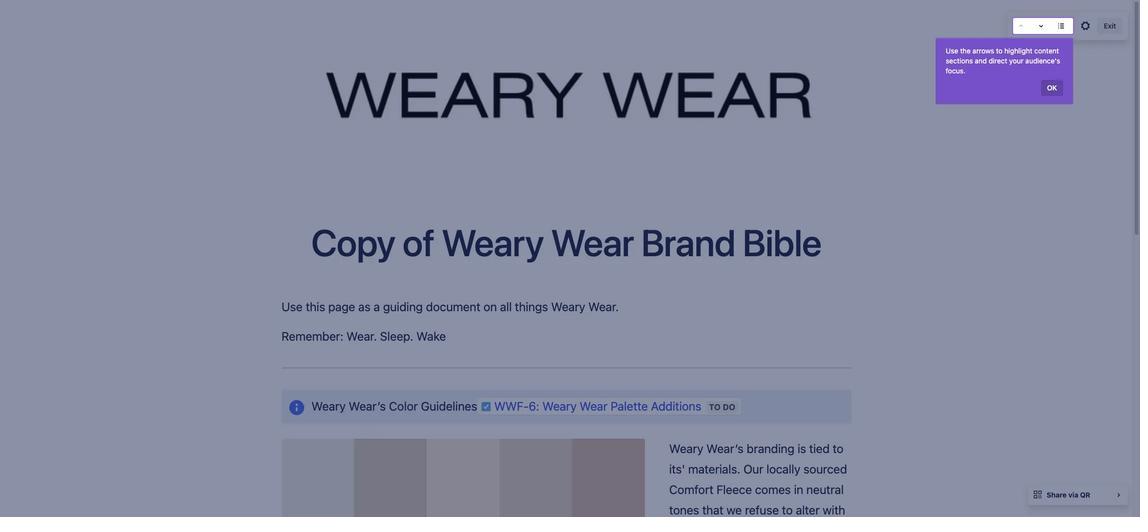 Task type: describe. For each thing, give the bounding box(es) containing it.
content
[[1034, 46, 1059, 55]]

neutral
[[790, 339, 815, 348]]

exit button
[[1098, 18, 1122, 34]]

in
[[782, 339, 788, 348]]

sourced
[[788, 325, 817, 334]]

via
[[1069, 491, 1079, 499]]

materials.
[[711, 325, 746, 334]]

is
[[784, 311, 790, 320]]

previous image
[[1016, 20, 1028, 32]]

fabrics
[[744, 380, 768, 389]]

on
[[575, 217, 584, 226]]

natural
[[777, 366, 802, 375]]

use for use the arrows to highlight content sections and direct your audience's focus.
[[946, 46, 958, 55]]

our
[[748, 325, 761, 334]]

use this page as a guiding document on all things weary wear.
[[440, 217, 667, 226]]

locally
[[764, 325, 786, 334]]

refuse
[[749, 352, 772, 361]]

as
[[491, 217, 500, 226]]

edit this page image
[[954, 37, 966, 49]]

allowing
[[720, 366, 749, 375]]

tied
[[792, 311, 806, 320]]

next image
[[1035, 20, 1047, 32]]

weary wear's branding is tied to its' materials. our locally sourced comfort fleece comes in neutral tones that we refuse to alter with dyes; allowing for the natural tones of our fabrics to shine.
[[699, 311, 819, 389]]

use the arrows to highlight content sections and direct your audience's focus.
[[946, 46, 1060, 75]]

use for use this page as a guiding document on all things weary wear.
[[440, 217, 454, 226]]

guiding
[[508, 217, 534, 226]]

your
[[1009, 56, 1024, 65]]

star image
[[987, 37, 999, 49]]

we
[[737, 352, 747, 361]]

space element
[[0, 28, 120, 517]]

1 tones from the top
[[699, 352, 719, 361]]

next image
[[1035, 20, 1047, 32]]

and
[[975, 56, 987, 65]]

sleep.
[[506, 237, 528, 246]]

remember:
[[440, 237, 481, 246]]

share via qr
[[1047, 491, 1090, 499]]

fleece
[[730, 339, 754, 348]]

qr
[[1080, 491, 1090, 499]]



Task type: locate. For each thing, give the bounding box(es) containing it.
page
[[471, 217, 489, 226]]

0 vertical spatial use
[[946, 46, 958, 55]]

to inside use the arrows to highlight content sections and direct your audience's focus.
[[996, 46, 1003, 55]]

with
[[801, 352, 816, 361]]

0 horizontal spatial wear.
[[484, 237, 504, 246]]

the right the for
[[763, 366, 775, 375]]

wear.
[[645, 217, 665, 226], [484, 237, 504, 246]]

1 horizontal spatial use
[[946, 46, 958, 55]]

direct
[[989, 56, 1007, 65]]

comes
[[756, 339, 780, 348]]

1 vertical spatial use
[[440, 217, 454, 226]]

wear's
[[723, 311, 748, 320]]

collapse image
[[1113, 489, 1125, 501]]

all
[[586, 217, 594, 226]]

comfort
[[699, 339, 728, 348]]

share
[[1047, 491, 1067, 499]]

use up sections
[[946, 46, 958, 55]]

its'
[[699, 325, 709, 334]]

the inside "weary wear's branding is tied to its' materials. our locally sourced comfort fleece comes in neutral tones that we refuse to alter with dyes; allowing for the natural tones of our fabrics to shine."
[[763, 366, 775, 375]]

1 vertical spatial tones
[[699, 380, 719, 389]]

settings icon image
[[1095, 8, 1107, 20]]

ok
[[1047, 83, 1057, 92]]

dyes;
[[699, 366, 718, 375]]

2 tones from the top
[[699, 380, 719, 389]]

wear. right things
[[645, 217, 665, 226]]

1 vertical spatial the
[[763, 366, 775, 375]]

exit
[[1104, 21, 1116, 30]]

the
[[960, 46, 971, 55], [763, 366, 775, 375]]

a
[[502, 217, 506, 226]]

0 horizontal spatial weary
[[620, 217, 643, 226]]

for
[[751, 366, 761, 375]]

the up sections
[[960, 46, 971, 55]]

1 vertical spatial wear.
[[484, 237, 504, 246]]

the inside use the arrows to highlight content sections and direct your audience's focus.
[[960, 46, 971, 55]]

wake
[[530, 237, 550, 246]]

1 horizontal spatial the
[[960, 46, 971, 55]]

weary right things
[[620, 217, 643, 226]]

things
[[596, 217, 618, 226]]

0 vertical spatial tones
[[699, 352, 719, 361]]

alter
[[783, 352, 799, 361]]

highlight
[[1005, 46, 1033, 55]]

of
[[721, 380, 728, 389]]

0 horizontal spatial the
[[763, 366, 775, 375]]

banner
[[0, 0, 1140, 28]]

0 vertical spatial wear.
[[645, 217, 665, 226]]

document
[[536, 217, 573, 226]]

1 horizontal spatial weary
[[699, 311, 721, 320]]

to
[[996, 46, 1003, 55], [808, 311, 815, 320], [774, 352, 781, 361], [770, 380, 778, 389]]

use
[[946, 46, 958, 55], [440, 217, 454, 226]]

that
[[721, 352, 735, 361]]

0 horizontal spatial use
[[440, 217, 454, 226]]

weary inside "weary wear's branding is tied to its' materials. our locally sourced comfort fleece comes in neutral tones that we refuse to alter with dyes; allowing for the natural tones of our fabrics to shine."
[[699, 311, 721, 320]]

Search field
[[950, 6, 1050, 22]]

1 vertical spatial weary
[[699, 311, 721, 320]]

to left shine.
[[770, 380, 778, 389]]

weary
[[620, 217, 643, 226], [699, 311, 721, 320]]

0 vertical spatial weary
[[620, 217, 643, 226]]

wear. down the as on the left top of the page
[[484, 237, 504, 246]]

sections
[[946, 56, 973, 65]]

remember: wear. sleep. wake
[[440, 237, 550, 246]]

focus.
[[946, 66, 966, 75]]

tones
[[699, 352, 719, 361], [699, 380, 719, 389]]

shine.
[[780, 380, 801, 389]]

branding
[[750, 311, 782, 320]]

tones up dyes;
[[699, 352, 719, 361]]

0 vertical spatial the
[[960, 46, 971, 55]]

weary up its'
[[699, 311, 721, 320]]

audience's
[[1025, 56, 1060, 65]]

to right "tied"
[[808, 311, 815, 320]]

ok button
[[1041, 80, 1063, 96]]

to up "direct"
[[996, 46, 1003, 55]]

arrows
[[973, 46, 994, 55]]

use inside use the arrows to highlight content sections and direct your audience's focus.
[[946, 46, 958, 55]]

tones down dyes;
[[699, 380, 719, 389]]

our
[[730, 380, 742, 389]]

to left alter
[[774, 352, 781, 361]]

1 horizontal spatial wear.
[[645, 217, 665, 226]]

this
[[456, 217, 469, 226]]

use left this
[[440, 217, 454, 226]]



Task type: vqa. For each thing, say whether or not it's contained in the screenshot.
this
yes



